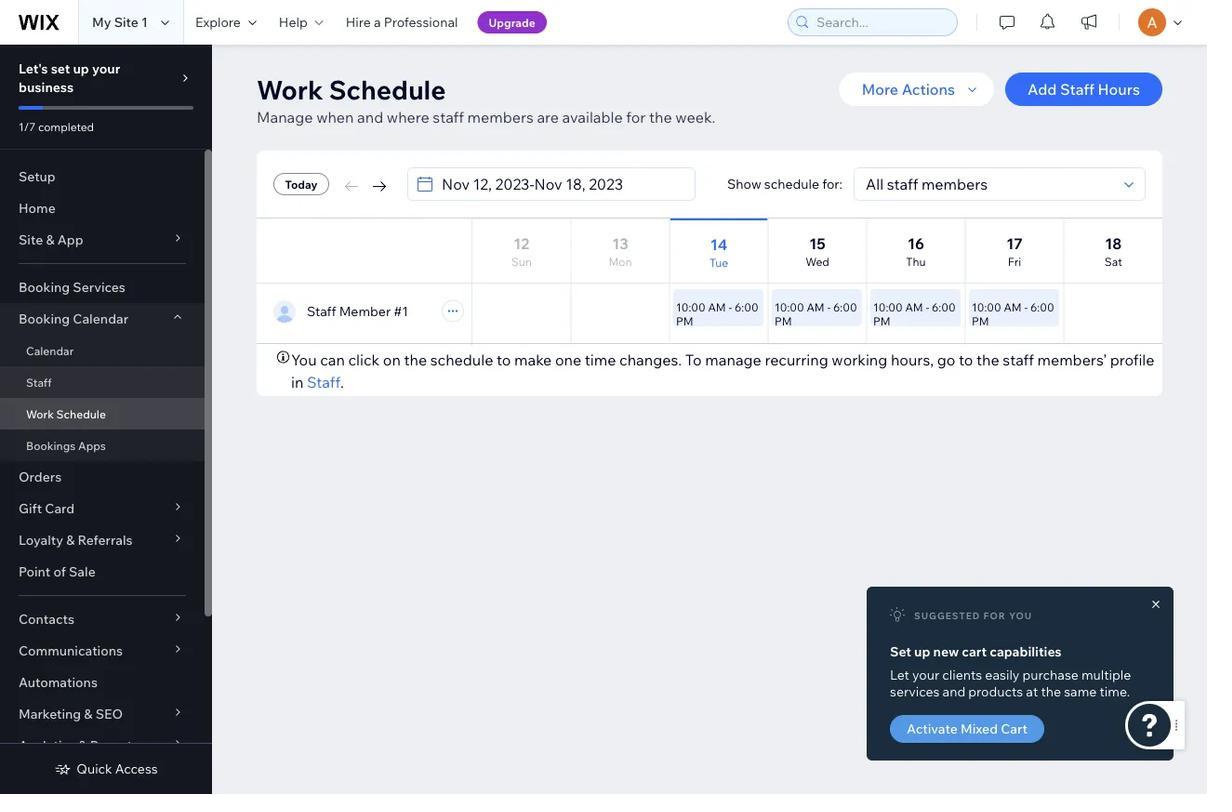 Task type: locate. For each thing, give the bounding box(es) containing it.
2 vertical spatial site
[[187, 683, 208, 697]]

1 horizontal spatial schedule
[[765, 176, 820, 192]]

10:00 am - 6:00 pm up hours,
[[874, 301, 956, 328]]

& left seo at the left of page
[[84, 706, 93, 722]]

None field
[[861, 168, 1119, 200]]

10:00
[[676, 301, 706, 314], [775, 301, 805, 314], [874, 301, 903, 314], [972, 301, 1002, 314]]

cart
[[1001, 721, 1028, 737]]

gift card button
[[0, 493, 205, 525]]

& up quick
[[78, 738, 87, 754]]

work
[[257, 73, 323, 106], [26, 407, 54, 421]]

2 10:00 from the left
[[775, 301, 805, 314]]

1 vertical spatial you
[[1009, 610, 1033, 622]]

staff button
[[307, 371, 341, 394]]

& for loyalty
[[66, 532, 75, 548]]

10:00 am - 6:00 pm link down thu
[[871, 289, 962, 328]]

& inside dropdown button
[[46, 232, 55, 248]]

staff left the members' at the right of the page
[[1003, 351, 1035, 369]]

schedule inside work schedule manage when and where staff members are available for the week.
[[329, 73, 446, 106]]

schedule inside you can click on the schedule to make one time changes. to manage recurring working hours, go to the staff members' profile in
[[431, 351, 494, 369]]

a
[[374, 14, 381, 30]]

1 vertical spatial booking
[[19, 311, 70, 327]]

1 vertical spatial work
[[26, 407, 54, 421]]

10:00 am - 6:00 pm up the recurring on the right top of page
[[775, 301, 857, 328]]

to left make
[[497, 351, 511, 369]]

2 6:00 from the left
[[834, 301, 857, 314]]

schedule right on at top
[[431, 351, 494, 369]]

0 vertical spatial work
[[257, 73, 323, 106]]

0 horizontal spatial to
[[497, 351, 511, 369]]

- for third "10:00 am - 6:00 pm" link from right
[[827, 301, 831, 314]]

bookings apps
[[26, 439, 106, 453]]

work schedule manage when and where staff members are available for the week.
[[257, 73, 716, 127]]

Search... field
[[811, 9, 952, 35]]

your up services
[[913, 667, 940, 683]]

schedule
[[329, 73, 446, 106], [56, 407, 106, 421]]

4 10:00 am - 6:00 pm from the left
[[972, 301, 1055, 328]]

sidebar element
[[0, 45, 212, 795]]

the right for
[[649, 108, 672, 127]]

staff for staff .
[[307, 373, 341, 392]]

14
[[711, 235, 728, 254]]

for
[[626, 108, 646, 127]]

the inside work schedule manage when and where staff members are available for the week.
[[649, 108, 672, 127]]

mixed
[[961, 721, 998, 737]]

members
[[468, 108, 534, 127]]

0 vertical spatial schedule
[[329, 73, 446, 106]]

your right set
[[92, 60, 120, 77]]

to right 'go'
[[959, 351, 974, 369]]

1 vertical spatial your
[[913, 667, 940, 683]]

schedule left for:
[[765, 176, 820, 192]]

2 booking from the top
[[19, 311, 70, 327]]

0 horizontal spatial your
[[92, 60, 120, 77]]

to
[[497, 351, 511, 369], [959, 351, 974, 369]]

18 sat
[[1105, 234, 1123, 269]]

tue
[[710, 256, 729, 270]]

1 horizontal spatial staff
[[1003, 351, 1035, 369]]

1 booking from the top
[[19, 279, 70, 295]]

schedule up 'apps'
[[56, 407, 106, 421]]

explore
[[195, 14, 241, 30]]

capabilities
[[990, 644, 1062, 660]]

10:00 am - 6:00 pm for first "10:00 am - 6:00 pm" link from right
[[972, 301, 1055, 328]]

my site 1
[[92, 14, 148, 30]]

multiple
[[1082, 667, 1132, 683]]

booking
[[19, 279, 70, 295], [19, 311, 70, 327]]

1 horizontal spatial work
[[257, 73, 323, 106]]

the down purchase
[[1042, 684, 1062, 700]]

-
[[729, 301, 732, 314], [827, 301, 831, 314], [926, 301, 930, 314], [1025, 301, 1028, 314]]

booking services
[[19, 279, 125, 295]]

am down the wed
[[807, 301, 825, 314]]

you up in
[[291, 351, 317, 369]]

work inside "sidebar" element
[[26, 407, 54, 421]]

1 vertical spatial site
[[19, 232, 43, 248]]

2 horizontal spatial site
[[187, 683, 208, 697]]

click
[[348, 351, 380, 369]]

booking inside dropdown button
[[19, 311, 70, 327]]

hours,
[[891, 351, 934, 369]]

0 vertical spatial staff
[[433, 108, 464, 127]]

calendar
[[73, 311, 129, 327], [26, 344, 74, 358]]

0 vertical spatial booking
[[19, 279, 70, 295]]

activate
[[907, 721, 958, 737]]

more actions
[[862, 80, 956, 99]]

.
[[341, 373, 344, 392]]

10:00 am - 6:00 pm link down tue
[[674, 289, 765, 328]]

6:00 up manage
[[735, 301, 759, 314]]

am down fri at the right top
[[1004, 301, 1022, 314]]

booking for booking services
[[19, 279, 70, 295]]

12 sun
[[511, 234, 532, 269]]

0 vertical spatial up
[[73, 60, 89, 77]]

& inside popup button
[[84, 706, 93, 722]]

2 10:00 am - 6:00 pm from the left
[[775, 301, 857, 328]]

today button
[[274, 173, 329, 195]]

contacts button
[[0, 604, 205, 635]]

calendar link
[[0, 335, 205, 367]]

quick
[[77, 761, 112, 777]]

staff inside "sidebar" element
[[26, 375, 52, 389]]

professional
[[384, 14, 458, 30]]

staff inside grid
[[307, 303, 336, 320]]

show schedule for:
[[728, 176, 843, 192]]

0 vertical spatial calendar
[[73, 311, 129, 327]]

10:00 am - 6:00 pm link down the wed
[[772, 289, 863, 328]]

0 horizontal spatial up
[[73, 60, 89, 77]]

card
[[45, 501, 75, 517]]

automations link
[[0, 667, 205, 699]]

0 horizontal spatial site
[[19, 232, 43, 248]]

0 horizontal spatial you
[[291, 351, 317, 369]]

1 horizontal spatial your
[[913, 667, 940, 683]]

sun
[[511, 255, 532, 269]]

& left app
[[46, 232, 55, 248]]

1 vertical spatial up
[[915, 644, 931, 660]]

staff for staff member #1
[[307, 303, 336, 320]]

1/7
[[19, 120, 36, 134]]

3 am from the left
[[906, 301, 924, 314]]

1 horizontal spatial site
[[114, 14, 139, 30]]

10:00 am - 6:00 pm link down fri at the right top
[[969, 289, 1061, 328]]

communications
[[19, 643, 123, 659]]

1 horizontal spatial and
[[943, 684, 966, 700]]

1 horizontal spatial schedule
[[329, 73, 446, 106]]

point of sale link
[[0, 556, 205, 588]]

my
[[92, 14, 111, 30]]

1 10:00 am - 6:00 pm from the left
[[676, 301, 759, 328]]

1/7 completed
[[19, 120, 94, 134]]

access
[[115, 761, 158, 777]]

view live site
[[135, 683, 208, 697]]

work up bookings
[[26, 407, 54, 421]]

you right for
[[1009, 610, 1033, 622]]

live
[[163, 683, 185, 697]]

at
[[1027, 684, 1039, 700]]

1 horizontal spatial to
[[959, 351, 974, 369]]

grid
[[257, 218, 1163, 346]]

1 - from the left
[[729, 301, 732, 314]]

thu
[[907, 255, 926, 269]]

1 vertical spatial schedule
[[431, 351, 494, 369]]

same
[[1065, 684, 1097, 700]]

0 horizontal spatial and
[[357, 108, 384, 127]]

your inside let's set up your business
[[92, 60, 120, 77]]

#1
[[394, 303, 409, 320]]

staff right 'where'
[[433, 108, 464, 127]]

1 vertical spatial schedule
[[56, 407, 106, 421]]

suggested for you
[[915, 610, 1033, 622]]

0 vertical spatial your
[[92, 60, 120, 77]]

3 - from the left
[[926, 301, 930, 314]]

changes.
[[620, 351, 682, 369]]

0 vertical spatial and
[[357, 108, 384, 127]]

10:00 am - 6:00 pm down fri at the right top
[[972, 301, 1055, 328]]

18
[[1105, 234, 1122, 253]]

1 vertical spatial staff
[[1003, 351, 1035, 369]]

& inside dropdown button
[[66, 532, 75, 548]]

3 10:00 am - 6:00 pm from the left
[[874, 301, 956, 328]]

&
[[46, 232, 55, 248], [66, 532, 75, 548], [84, 706, 93, 722], [78, 738, 87, 754]]

0 horizontal spatial staff
[[433, 108, 464, 127]]

1 am from the left
[[708, 301, 726, 314]]

reports
[[90, 738, 139, 754]]

schedule for work schedule
[[56, 407, 106, 421]]

staff left member
[[307, 303, 336, 320]]

orders
[[19, 469, 62, 485]]

staff up work schedule
[[26, 375, 52, 389]]

1 vertical spatial and
[[943, 684, 966, 700]]

analytics & reports button
[[0, 730, 205, 762]]

schedule up 'where'
[[329, 73, 446, 106]]

work up manage
[[257, 73, 323, 106]]

wed
[[806, 255, 830, 269]]

staff right add
[[1061, 80, 1095, 99]]

site inside site & app dropdown button
[[19, 232, 43, 248]]

up inside let's set up your business
[[73, 60, 89, 77]]

add staff hours button
[[1006, 73, 1163, 106]]

2 to from the left
[[959, 351, 974, 369]]

booking up "booking calendar"
[[19, 279, 70, 295]]

suggested
[[915, 610, 981, 622]]

site right live
[[187, 683, 208, 697]]

10:00 am - 6:00 pm up manage
[[676, 301, 759, 328]]

site down home
[[19, 232, 43, 248]]

clients
[[943, 667, 983, 683]]

0 vertical spatial you
[[291, 351, 317, 369]]

13 mon
[[609, 234, 632, 269]]

0 horizontal spatial work
[[26, 407, 54, 421]]

grid containing 12
[[257, 218, 1163, 346]]

2 am from the left
[[807, 301, 825, 314]]

4 - from the left
[[1025, 301, 1028, 314]]

& right loyalty
[[66, 532, 75, 548]]

6:00 up the members' at the right of the page
[[1031, 301, 1055, 314]]

1 pm from the left
[[676, 314, 694, 328]]

working
[[832, 351, 888, 369]]

and inside let your clients easily purchase multiple services and products at the same time.
[[943, 684, 966, 700]]

staff down can
[[307, 373, 341, 392]]

and down clients
[[943, 684, 966, 700]]

15
[[810, 234, 826, 253]]

loyalty & referrals
[[19, 532, 133, 548]]

and right 'when'
[[357, 108, 384, 127]]

member
[[339, 303, 391, 320]]

6:00 up working
[[834, 301, 857, 314]]

go
[[938, 351, 956, 369]]

work for work schedule
[[26, 407, 54, 421]]

0 vertical spatial schedule
[[765, 176, 820, 192]]

calendar down booking services link
[[73, 311, 129, 327]]

1
[[141, 14, 148, 30]]

3 pm from the left
[[874, 314, 891, 328]]

6:00 up 'go'
[[932, 301, 956, 314]]

calendar down "booking calendar"
[[26, 344, 74, 358]]

and inside work schedule manage when and where staff members are available for the week.
[[357, 108, 384, 127]]

13
[[612, 234, 629, 253]]

2 - from the left
[[827, 301, 831, 314]]

point of sale
[[19, 564, 96, 580]]

& for marketing
[[84, 706, 93, 722]]

booking services link
[[0, 272, 205, 303]]

the right on at top
[[404, 351, 427, 369]]

1 horizontal spatial you
[[1009, 610, 1033, 622]]

4 pm from the left
[[972, 314, 990, 328]]

am down tue
[[708, 301, 726, 314]]

site inside view live site button
[[187, 683, 208, 697]]

schedule inside "sidebar" element
[[56, 407, 106, 421]]

set
[[890, 644, 912, 660]]

work inside work schedule manage when and where staff members are available for the week.
[[257, 73, 323, 106]]

& inside dropdown button
[[78, 738, 87, 754]]

0 horizontal spatial schedule
[[431, 351, 494, 369]]

booking down 'booking services'
[[19, 311, 70, 327]]

14 tue
[[710, 235, 729, 270]]

2 pm from the left
[[775, 314, 792, 328]]

actions
[[902, 80, 956, 99]]

1 vertical spatial calendar
[[26, 344, 74, 358]]

am down thu
[[906, 301, 924, 314]]

site left 1
[[114, 14, 139, 30]]

marketing
[[19, 706, 81, 722]]

0 horizontal spatial schedule
[[56, 407, 106, 421]]

& for site
[[46, 232, 55, 248]]



Task type: describe. For each thing, give the bounding box(es) containing it.
staff inside "button"
[[1061, 80, 1095, 99]]

10:00 am - 6:00 pm for third "10:00 am - 6:00 pm" link from right
[[775, 301, 857, 328]]

view live site button
[[114, 682, 208, 698]]

- for first "10:00 am - 6:00 pm" link from right
[[1025, 301, 1028, 314]]

today
[[285, 177, 318, 191]]

members'
[[1038, 351, 1107, 369]]

booking calendar button
[[0, 303, 205, 335]]

view
[[135, 683, 161, 697]]

staff member #1
[[307, 303, 409, 320]]

work for work schedule manage when and where staff members are available for the week.
[[257, 73, 323, 106]]

pm for third "10:00 am - 6:00 pm" link
[[874, 314, 891, 328]]

booking for booking calendar
[[19, 311, 70, 327]]

4 am from the left
[[1004, 301, 1022, 314]]

show
[[728, 176, 762, 192]]

services
[[890, 684, 940, 700]]

schedule for work schedule manage when and where staff members are available for the week.
[[329, 73, 446, 106]]

10:00 am - 6:00 pm for third "10:00 am - 6:00 pm" link
[[874, 301, 956, 328]]

sat
[[1105, 255, 1123, 269]]

home link
[[0, 193, 205, 224]]

quick access button
[[54, 761, 158, 778]]

activate mixed cart button
[[890, 715, 1045, 743]]

on
[[383, 351, 401, 369]]

let's
[[19, 60, 48, 77]]

3 10:00 am - 6:00 pm link from the left
[[871, 289, 962, 328]]

4 10:00 from the left
[[972, 301, 1002, 314]]

staff inside you can click on the schedule to make one time changes. to manage recurring working hours, go to the staff members' profile in
[[1003, 351, 1035, 369]]

app
[[57, 232, 83, 248]]

setup
[[19, 168, 56, 185]]

1 6:00 from the left
[[735, 301, 759, 314]]

when
[[316, 108, 354, 127]]

where
[[387, 108, 430, 127]]

communications button
[[0, 635, 205, 667]]

staff for staff
[[26, 375, 52, 389]]

time.
[[1100, 684, 1131, 700]]

manage
[[706, 351, 762, 369]]

sale
[[69, 564, 96, 580]]

gift
[[19, 501, 42, 517]]

staff .
[[307, 373, 344, 392]]

4 10:00 am - 6:00 pm link from the left
[[969, 289, 1061, 328]]

are
[[537, 108, 559, 127]]

products
[[969, 684, 1024, 700]]

3 6:00 from the left
[[932, 301, 956, 314]]

set
[[51, 60, 70, 77]]

- for fourth "10:00 am - 6:00 pm" link from right
[[729, 301, 732, 314]]

1 10:00 from the left
[[676, 301, 706, 314]]

more
[[862, 80, 899, 99]]

business
[[19, 79, 74, 95]]

for:
[[823, 176, 843, 192]]

hire
[[346, 14, 371, 30]]

your inside let your clients easily purchase multiple services and products at the same time.
[[913, 667, 940, 683]]

add
[[1028, 80, 1057, 99]]

automations
[[19, 675, 98, 691]]

pm for fourth "10:00 am - 6:00 pm" link from right
[[676, 314, 694, 328]]

hours
[[1098, 80, 1141, 99]]

1 to from the left
[[497, 351, 511, 369]]

to
[[685, 351, 702, 369]]

loyalty
[[19, 532, 63, 548]]

Nov 12, 2023-Nov 18, 2023 field
[[436, 168, 689, 200]]

work schedule link
[[0, 398, 205, 430]]

you can click on the schedule to make one time changes. to manage recurring working hours, go to the staff members' profile in
[[291, 351, 1155, 392]]

2 10:00 am - 6:00 pm link from the left
[[772, 289, 863, 328]]

loyalty & referrals button
[[0, 525, 205, 556]]

10:00 am - 6:00 pm for fourth "10:00 am - 6:00 pm" link from right
[[676, 301, 759, 328]]

available
[[563, 108, 623, 127]]

1 horizontal spatial up
[[915, 644, 931, 660]]

- for third "10:00 am - 6:00 pm" link
[[926, 301, 930, 314]]

profile
[[1111, 351, 1155, 369]]

week.
[[676, 108, 716, 127]]

the right 'go'
[[977, 351, 1000, 369]]

booking calendar
[[19, 311, 129, 327]]

add staff hours
[[1028, 80, 1141, 99]]

16 thu
[[907, 234, 926, 269]]

the inside let your clients easily purchase multiple services and products at the same time.
[[1042, 684, 1062, 700]]

let
[[890, 667, 910, 683]]

0 vertical spatial site
[[114, 14, 139, 30]]

hire a professional link
[[335, 0, 469, 45]]

easily
[[986, 667, 1020, 683]]

calendar inside dropdown button
[[73, 311, 129, 327]]

hire a professional
[[346, 14, 458, 30]]

set up new cart capabilities
[[890, 644, 1062, 660]]

you inside you can click on the schedule to make one time changes. to manage recurring working hours, go to the staff members' profile in
[[291, 351, 317, 369]]

bookings
[[26, 439, 76, 453]]

pm for first "10:00 am - 6:00 pm" link from right
[[972, 314, 990, 328]]

staff link
[[0, 367, 205, 398]]

referrals
[[78, 532, 133, 548]]

4 6:00 from the left
[[1031, 301, 1055, 314]]

site & app button
[[0, 224, 205, 256]]

of
[[53, 564, 66, 580]]

1 10:00 am - 6:00 pm link from the left
[[674, 289, 765, 328]]

orders link
[[0, 461, 205, 493]]

12
[[514, 234, 530, 253]]

new
[[934, 644, 959, 660]]

make
[[514, 351, 552, 369]]

3 10:00 from the left
[[874, 301, 903, 314]]

pm for third "10:00 am - 6:00 pm" link from right
[[775, 314, 792, 328]]

help button
[[268, 0, 335, 45]]

marketing & seo button
[[0, 699, 205, 730]]

upgrade button
[[478, 11, 547, 33]]

quick access
[[77, 761, 158, 777]]

staff inside work schedule manage when and where staff members are available for the week.
[[433, 108, 464, 127]]

one
[[555, 351, 582, 369]]

site & app
[[19, 232, 83, 248]]

let your clients easily purchase multiple services and products at the same time.
[[890, 667, 1132, 700]]

& for analytics
[[78, 738, 87, 754]]

analytics & reports
[[19, 738, 139, 754]]



Task type: vqa. For each thing, say whether or not it's contained in the screenshot.


